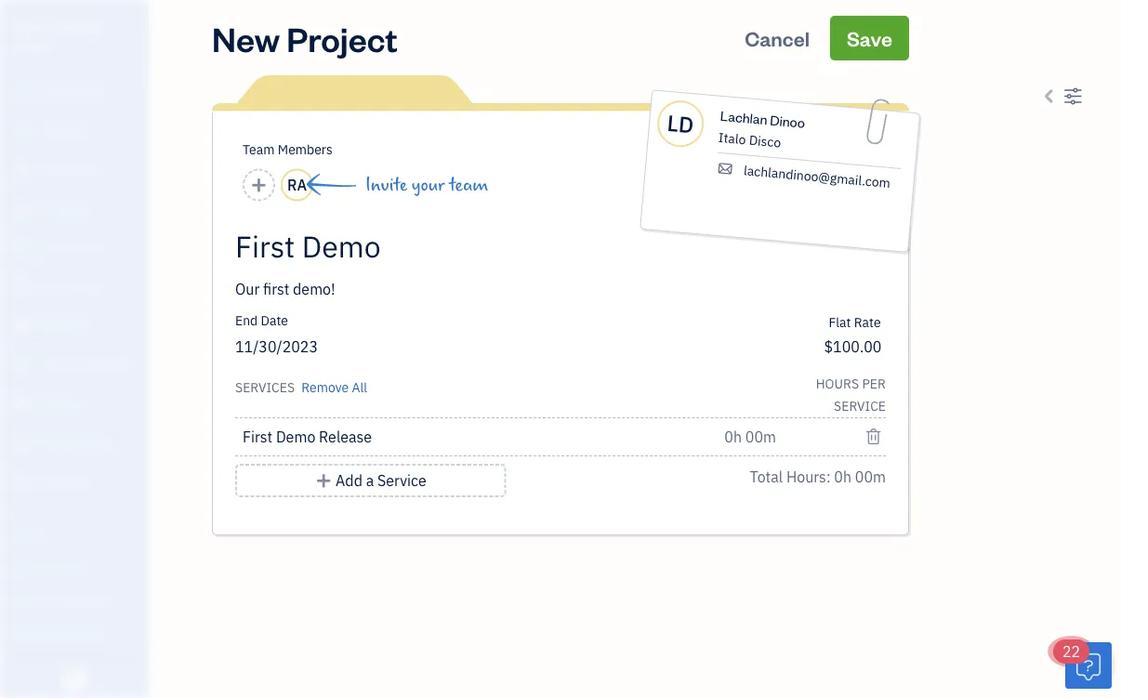 Task type: describe. For each thing, give the bounding box(es) containing it.
apps link
[[5, 516, 143, 548]]

hours:
[[786, 467, 831, 487]]

ra
[[287, 175, 307, 195]]

demo
[[276, 427, 315, 447]]

1 horizontal spatial team
[[243, 141, 275, 158]]

add team member image
[[250, 174, 267, 196]]

1 horizontal spatial team members
[[243, 141, 333, 158]]

italo
[[718, 129, 747, 148]]

cancel button
[[728, 16, 826, 60]]

total hours: 0h 00m
[[750, 467, 886, 487]]

invite your team
[[365, 175, 488, 195]]

ruby oranges owner
[[15, 17, 102, 52]]

timer image
[[12, 356, 34, 375]]

service
[[834, 397, 886, 415]]

estimate image
[[12, 161, 34, 179]]

hours per service
[[816, 375, 886, 415]]

members inside main 'element'
[[46, 558, 95, 574]]

freshbooks image
[[59, 668, 89, 691]]

items and services link
[[5, 585, 143, 617]]

team members inside main 'element'
[[14, 558, 95, 574]]

flat
[[829, 313, 851, 330]]

service
[[377, 471, 426, 490]]

End date in  format text field
[[235, 337, 561, 356]]

apps
[[14, 524, 42, 539]]

save
[[847, 25, 892, 51]]

client image
[[12, 122, 34, 140]]

items and services
[[14, 593, 112, 608]]

and
[[45, 593, 65, 608]]

0h
[[834, 467, 852, 487]]

team
[[449, 175, 488, 195]]

oranges
[[50, 17, 102, 35]]

settings image
[[1063, 85, 1083, 107]]

connections
[[43, 627, 109, 642]]

team inside main 'element'
[[14, 558, 43, 574]]

Project Name text field
[[235, 228, 746, 265]]

report image
[[12, 473, 34, 492]]

plus image
[[315, 469, 332, 492]]

first demo release
[[243, 427, 372, 447]]

ld
[[666, 108, 695, 139]]

all
[[352, 379, 367, 396]]

flat rate
[[829, 313, 881, 330]]

money image
[[12, 395, 34, 414]]

save button
[[830, 16, 909, 60]]

release
[[319, 427, 372, 447]]

remove
[[301, 379, 349, 396]]

first
[[243, 427, 272, 447]]

new
[[212, 16, 280, 60]]

Amount (USD) text field
[[824, 337, 882, 356]]

payment image
[[12, 239, 34, 257]]

dashboard image
[[12, 83, 34, 101]]



Task type: locate. For each thing, give the bounding box(es) containing it.
0 vertical spatial team members
[[243, 141, 333, 158]]

lachlan dinoo italo disco
[[718, 106, 806, 151]]

team
[[243, 141, 275, 158], [14, 558, 43, 574]]

team members link
[[5, 550, 143, 583]]

project image
[[12, 317, 34, 336]]

0 vertical spatial team
[[243, 141, 275, 158]]

1 horizontal spatial members
[[278, 141, 333, 158]]

0h 00m text field
[[724, 427, 777, 447]]

1 vertical spatial services
[[67, 593, 112, 608]]

remove project service image
[[865, 426, 882, 448]]

bank connections
[[14, 627, 109, 642]]

members
[[278, 141, 333, 158], [46, 558, 95, 574]]

rate
[[854, 313, 881, 330]]

per
[[862, 375, 886, 392]]

services remove all
[[235, 379, 367, 396]]

bank connections link
[[5, 619, 143, 652]]

members down the apps link
[[46, 558, 95, 574]]

1 vertical spatial team members
[[14, 558, 95, 574]]

add
[[336, 471, 362, 490]]

members up ra
[[278, 141, 333, 158]]

1 vertical spatial team
[[14, 558, 43, 574]]

Project Description text field
[[235, 278, 746, 300]]

lachlan
[[720, 106, 768, 128]]

date
[[261, 312, 288, 329]]

services
[[235, 379, 295, 396], [67, 593, 112, 608]]

team members
[[243, 141, 333, 158], [14, 558, 95, 574]]

main element
[[0, 0, 195, 698]]

services up first
[[235, 379, 295, 396]]

0 horizontal spatial members
[[46, 558, 95, 574]]

team up add team member icon
[[243, 141, 275, 158]]

team members up ra
[[243, 141, 333, 158]]

expense image
[[12, 278, 34, 297]]

0 vertical spatial services
[[235, 379, 295, 396]]

services right and
[[67, 593, 112, 608]]

resource center badge image
[[1065, 642, 1112, 689]]

envelope image
[[715, 160, 735, 177]]

ruby
[[15, 17, 47, 35]]

00m
[[855, 467, 886, 487]]

end
[[235, 312, 258, 329]]

a
[[366, 471, 374, 490]]

invoice image
[[12, 200, 34, 218]]

team members up and
[[14, 558, 95, 574]]

1 horizontal spatial services
[[235, 379, 295, 396]]

project
[[287, 16, 398, 60]]

chevronleft image
[[1040, 85, 1059, 107]]

chart image
[[12, 434, 34, 453]]

disco
[[748, 131, 782, 151]]

bank
[[14, 627, 41, 642]]

0 horizontal spatial team members
[[14, 558, 95, 574]]

invite
[[365, 175, 407, 195]]

total
[[750, 467, 783, 487]]

team up items
[[14, 558, 43, 574]]

owner
[[15, 37, 52, 52]]

lachlandinoo@gmail.com
[[743, 162, 891, 192]]

cancel
[[745, 25, 810, 51]]

22 button
[[1053, 640, 1112, 689]]

services inside "link"
[[67, 593, 112, 608]]

add a service button
[[235, 464, 506, 497]]

your
[[412, 175, 445, 195]]

1 vertical spatial members
[[46, 558, 95, 574]]

items
[[14, 593, 43, 608]]

0 horizontal spatial team
[[14, 558, 43, 574]]

dinoo
[[769, 111, 806, 131]]

add a service
[[336, 471, 426, 490]]

hours
[[816, 375, 859, 392]]

new project
[[212, 16, 398, 60]]

end date
[[235, 312, 288, 329]]

remove all button
[[298, 373, 367, 399]]

0 horizontal spatial services
[[67, 593, 112, 608]]

0 vertical spatial members
[[278, 141, 333, 158]]

22
[[1062, 642, 1080, 661]]



Task type: vqa. For each thing, say whether or not it's contained in the screenshot.
remove
yes



